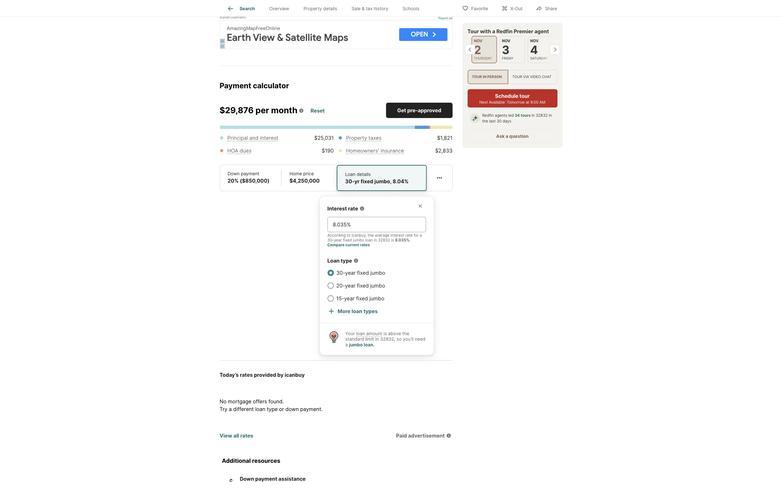 Task type: vqa. For each thing, say whether or not it's contained in the screenshot.


Task type: describe. For each thing, give the bounding box(es) containing it.
%.
[[407, 238, 411, 243]]

is above the standard limit in
[[346, 331, 410, 342]]

premier
[[514, 28, 534, 35]]

8.04%
[[393, 178, 409, 185]]

jumbo loan.
[[349, 342, 375, 348]]

20-year fixed jumbo radio
[[328, 283, 334, 289]]

is inside according to icanbuy, the average interest rate for a 30-year fixed jumbo loan in 32832 is 8.035 %. compare current rates
[[391, 238, 394, 243]]

jumbo for 30-year fixed jumbo
[[371, 270, 386, 276]]

the inside in the last 30 days
[[483, 119, 489, 124]]

by
[[278, 372, 284, 378]]

1 vertical spatial rates
[[240, 372, 253, 378]]

x-out button
[[497, 1, 528, 15]]

fixed for 30-
[[357, 270, 369, 276]]

redfin agents led 34 tours in 32832
[[483, 113, 548, 118]]

hoa dues link
[[228, 148, 252, 154]]

standard
[[346, 337, 364, 342]]

details for loan details 30-yr fixed jumbo, 8.04%
[[357, 172, 371, 177]]

hoa dues
[[228, 148, 252, 154]]

tour via video chat
[[513, 75, 552, 79]]

property for property taxes
[[346, 135, 367, 141]]

paid
[[396, 433, 407, 439]]

provided
[[254, 372, 276, 378]]

down payment 20% ($850,000)
[[228, 171, 270, 184]]

property taxes link
[[346, 135, 382, 141]]

property details tab
[[297, 1, 345, 16]]

fixed inside according to icanbuy, the average interest rate for a 30-year fixed jumbo loan in 32832 is 8.035 %. compare current rates
[[343, 238, 352, 243]]

0 vertical spatial 32832
[[536, 113, 548, 118]]

tour for tour with a redfin premier agent
[[468, 28, 479, 35]]

homeowners' insurance link
[[346, 148, 404, 154]]

$29,876 per month
[[220, 105, 298, 115]]

nov 2 thursday
[[474, 38, 492, 61]]

different
[[233, 406, 254, 413]]

loan for loan details 30-yr fixed jumbo, 8.04%
[[345, 172, 356, 177]]

search
[[240, 6, 255, 11]]

approved
[[418, 107, 442, 114]]

loan for loan type
[[328, 258, 340, 264]]

jumbo loan. link
[[349, 342, 375, 348]]

types
[[364, 308, 378, 315]]

30-year fixed jumbo radio
[[328, 270, 334, 276]]

you'll
[[403, 337, 414, 342]]

resources
[[252, 458, 281, 465]]

am
[[540, 100, 546, 105]]

loan inside according to icanbuy, the average interest rate for a 30-year fixed jumbo loan in 32832 is 8.035 %. compare current rates
[[365, 238, 373, 243]]

a right 'ask'
[[506, 134, 509, 139]]

insurance
[[381, 148, 404, 154]]

your
[[346, 331, 355, 336]]

0 horizontal spatial rate
[[348, 205, 358, 212]]

the inside according to icanbuy, the average interest rate for a 30-year fixed jumbo loan in 32832 is 8.035 %. compare current rates
[[368, 233, 374, 238]]

last
[[490, 119, 496, 124]]

month
[[271, 105, 298, 115]]

down for down payment assistance
[[240, 476, 254, 482]]

ask a question link
[[497, 134, 529, 139]]

via
[[524, 75, 529, 79]]

person
[[488, 75, 502, 79]]

compare current rates link
[[328, 243, 370, 247]]

loan inside 'no mortgage offers found. try a different loan type or down payment.'
[[255, 406, 266, 413]]

the inside is above the standard limit in
[[403, 331, 410, 336]]

limit
[[366, 337, 374, 342]]

4
[[531, 43, 538, 57]]

none text field inside tooltip
[[333, 221, 421, 228]]

additional
[[222, 458, 251, 465]]

30- inside loan details 30-yr fixed jumbo, 8.04%
[[345, 178, 355, 185]]

ask
[[497, 134, 505, 139]]

interest inside according to icanbuy, the average interest rate for a 30-year fixed jumbo loan in 32832 is 8.035 %. compare current rates
[[391, 233, 405, 238]]

tab list containing search
[[220, 0, 432, 16]]

$29,876
[[220, 105, 254, 115]]

down
[[286, 406, 299, 413]]

calculator
[[253, 81, 289, 90]]

home price $4,250,000
[[290, 171, 320, 184]]

overview
[[269, 6, 289, 11]]

days
[[503, 119, 512, 124]]

saturday
[[531, 56, 548, 61]]

x-out
[[511, 6, 523, 11]]

jumbo for 20-year fixed jumbo
[[371, 283, 385, 289]]

a inside , so you'll need a
[[346, 342, 348, 348]]

favorite button
[[457, 1, 494, 15]]

payment calculator
[[220, 81, 289, 90]]

out
[[515, 6, 523, 11]]

share button
[[531, 1, 563, 15]]

loan up the standard
[[356, 331, 365, 336]]

9:00
[[531, 100, 539, 105]]

report
[[439, 16, 448, 20]]

0 horizontal spatial redfin
[[483, 113, 494, 118]]

3
[[502, 43, 510, 57]]

sale & tax history tab
[[345, 1, 396, 16]]

next
[[480, 100, 488, 105]]

for
[[414, 233, 419, 238]]

interest rate
[[328, 205, 358, 212]]

compare
[[328, 243, 345, 247]]

homeowners'
[[346, 148, 379, 154]]

34
[[515, 113, 520, 118]]

mortgage
[[228, 399, 252, 405]]

ad region
[[220, 20, 453, 49]]

nov 4 saturday
[[531, 38, 548, 61]]

$25,031
[[315, 135, 334, 141]]

icanbuy
[[285, 372, 305, 378]]

down payment assistance
[[240, 476, 306, 482]]

tours
[[521, 113, 531, 118]]

15-
[[337, 295, 344, 302]]

so
[[397, 337, 402, 342]]

loan.
[[364, 342, 375, 348]]

fixed for 20-
[[357, 283, 369, 289]]

tooltip containing interest rate
[[320, 191, 553, 355]]

jumbo down the standard
[[349, 342, 363, 348]]

at
[[526, 100, 530, 105]]

dues
[[240, 148, 252, 154]]



Task type: locate. For each thing, give the bounding box(es) containing it.
$4,250,000
[[290, 178, 320, 184]]

0 vertical spatial rate
[[348, 205, 358, 212]]

type down found.
[[267, 406, 278, 413]]

the left last
[[483, 119, 489, 124]]

additional resources
[[222, 458, 281, 465]]

tour for tour via video chat
[[513, 75, 523, 79]]

1 vertical spatial payment
[[256, 476, 278, 482]]

down for down payment 20% ($850,000)
[[228, 171, 240, 176]]

ad
[[449, 16, 453, 20]]

32832 down above
[[381, 337, 394, 342]]

redfin up last
[[483, 113, 494, 118]]

the
[[483, 119, 489, 124], [368, 233, 374, 238], [403, 331, 410, 336]]

in inside according to icanbuy, the average interest rate for a 30-year fixed jumbo loan in 32832 is 8.035 %. compare current rates
[[374, 238, 377, 243]]

details up yr
[[357, 172, 371, 177]]

1 horizontal spatial rate
[[406, 233, 413, 238]]

30- right 30-year fixed jumbo radio
[[337, 270, 345, 276]]

2 vertical spatial the
[[403, 331, 410, 336]]

30- up 'interest rate'
[[345, 178, 355, 185]]

nov down tour with a redfin premier agent
[[502, 38, 511, 43]]

year left to
[[334, 238, 342, 243]]

details inside property details tab
[[323, 6, 337, 11]]

schools tab
[[396, 1, 427, 16]]

tour left person
[[472, 75, 482, 79]]

principal
[[228, 135, 248, 141]]

led
[[509, 113, 514, 118]]

to
[[347, 233, 351, 238]]

0 vertical spatial the
[[483, 119, 489, 124]]

details left sale
[[323, 6, 337, 11]]

tomorrow
[[507, 100, 525, 105]]

year up 15-year fixed jumbo
[[345, 283, 356, 289]]

nov down the with
[[474, 38, 483, 43]]

type inside 'no mortgage offers found. try a different loan type or down payment.'
[[267, 406, 278, 413]]

jumbo up types
[[370, 295, 385, 302]]

nov down the agent
[[531, 38, 539, 43]]

down down additional resources
[[240, 476, 254, 482]]

0 vertical spatial rates
[[360, 243, 370, 247]]

all
[[234, 433, 239, 439]]

1 horizontal spatial is
[[391, 238, 394, 243]]

down inside down payment 20% ($850,000)
[[228, 171, 240, 176]]

2 vertical spatial 32832
[[381, 337, 394, 342]]

reset button
[[311, 105, 325, 117]]

30-
[[345, 178, 355, 185], [328, 238, 334, 243], [337, 270, 345, 276]]

tour left the with
[[468, 28, 479, 35]]

payment for 20%
[[241, 171, 260, 176]]

20-
[[337, 283, 345, 289]]

3 nov from the left
[[531, 38, 539, 43]]

today's
[[220, 372, 239, 378]]

agent
[[535, 28, 549, 35]]

pre-
[[408, 107, 418, 114]]

30- inside according to icanbuy, the average interest rate for a 30-year fixed jumbo loan in 32832 is 8.035 %. compare current rates
[[328, 238, 334, 243]]

nov inside nov 4 saturday
[[531, 38, 539, 43]]

hoa
[[228, 148, 238, 154]]

1 nov from the left
[[474, 38, 483, 43]]

nov 3 friday
[[502, 38, 514, 61]]

payment
[[220, 81, 251, 90]]

property inside tab
[[304, 6, 322, 11]]

1 vertical spatial property
[[346, 135, 367, 141]]

2 vertical spatial rates
[[241, 433, 253, 439]]

1 vertical spatial the
[[368, 233, 374, 238]]

year up more
[[344, 295, 355, 302]]

jumbo right to
[[353, 238, 364, 243]]

rates right the today's
[[240, 372, 253, 378]]

is
[[391, 238, 394, 243], [384, 331, 387, 336]]

1 vertical spatial interest
[[391, 233, 405, 238]]

1 vertical spatial redfin
[[483, 113, 494, 118]]

,
[[394, 337, 396, 342]]

lightbulb icon image
[[328, 331, 340, 344]]

ask a question
[[497, 134, 529, 139]]

previous image
[[465, 45, 476, 55]]

0 vertical spatial redfin
[[497, 28, 513, 35]]

$1,821
[[437, 135, 453, 141]]

0 horizontal spatial details
[[323, 6, 337, 11]]

tax
[[366, 6, 373, 11]]

the left average
[[368, 233, 374, 238]]

1 horizontal spatial the
[[403, 331, 410, 336]]

nov inside nov 2 thursday
[[474, 38, 483, 43]]

interest left %.
[[391, 233, 405, 238]]

0 vertical spatial interest
[[260, 135, 278, 141]]

details for property details
[[323, 6, 337, 11]]

rate right interest
[[348, 205, 358, 212]]

payment.
[[300, 406, 323, 413]]

jumbo for 15-year fixed jumbo
[[370, 295, 385, 302]]

1 vertical spatial 32832
[[378, 238, 390, 243]]

try
[[220, 406, 228, 413]]

fixed inside loan details 30-yr fixed jumbo, 8.04%
[[361, 178, 374, 185]]

down
[[228, 171, 240, 176], [240, 476, 254, 482]]

rates right 'all'
[[241, 433, 253, 439]]

None button
[[472, 36, 498, 64], [500, 36, 526, 63], [528, 36, 554, 63], [472, 36, 498, 64], [500, 36, 526, 63], [528, 36, 554, 63]]

get pre-approved
[[398, 107, 442, 114]]

history
[[374, 6, 389, 11]]

0 horizontal spatial is
[[384, 331, 387, 336]]

per
[[256, 105, 269, 115]]

is inside is above the standard limit in
[[384, 331, 387, 336]]

1 horizontal spatial redfin
[[497, 28, 513, 35]]

tour for tour in person
[[472, 75, 482, 79]]

8.035
[[395, 238, 407, 243]]

a right try at the bottom of the page
[[229, 406, 232, 413]]

current
[[346, 243, 360, 247]]

rate inside according to icanbuy, the average interest rate for a 30-year fixed jumbo loan in 32832 is 8.035 %. compare current rates
[[406, 233, 413, 238]]

1 horizontal spatial loan
[[345, 172, 356, 177]]

is left 8.035
[[391, 238, 394, 243]]

tour with a redfin premier agent
[[468, 28, 549, 35]]

nov
[[474, 38, 483, 43], [502, 38, 511, 43], [531, 38, 539, 43]]

0 horizontal spatial loan
[[328, 258, 340, 264]]

yr
[[355, 178, 360, 185]]

32832 down am
[[536, 113, 548, 118]]

found.
[[269, 399, 284, 405]]

interest right and
[[260, 135, 278, 141]]

in inside in the last 30 days
[[549, 113, 552, 118]]

interest
[[328, 205, 347, 212]]

20%
[[228, 178, 239, 184]]

above
[[388, 331, 401, 336]]

property for property details
[[304, 6, 322, 11]]

a down the standard
[[346, 342, 348, 348]]

year inside according to icanbuy, the average interest rate for a 30-year fixed jumbo loan in 32832 is 8.035 %. compare current rates
[[334, 238, 342, 243]]

report ad button
[[439, 16, 453, 21]]

today's rates provided by icanbuy
[[220, 372, 305, 378]]

, so you'll need a
[[346, 337, 426, 348]]

year
[[334, 238, 342, 243], [345, 270, 356, 276], [345, 283, 356, 289], [344, 295, 355, 302]]

your loan amount
[[346, 331, 383, 336]]

advertisement
[[408, 433, 445, 439]]

video
[[530, 75, 541, 79]]

1 vertical spatial rate
[[406, 233, 413, 238]]

report ad
[[439, 16, 453, 20]]

1 horizontal spatial type
[[341, 258, 352, 264]]

details inside loan details 30-yr fixed jumbo, 8.04%
[[357, 172, 371, 177]]

0 vertical spatial loan
[[345, 172, 356, 177]]

payment down resources
[[256, 476, 278, 482]]

$2,833
[[435, 148, 453, 154]]

loan amount link
[[356, 331, 383, 336]]

view all rates
[[220, 433, 253, 439]]

30
[[497, 119, 502, 124]]

2 nov from the left
[[502, 38, 511, 43]]

year for 30-
[[345, 270, 356, 276]]

1 horizontal spatial nov
[[502, 38, 511, 43]]

next image
[[550, 45, 560, 55]]

tour in person
[[472, 75, 502, 79]]

loan down offers
[[255, 406, 266, 413]]

nov inside nov 3 friday
[[502, 38, 511, 43]]

0 vertical spatial payment
[[241, 171, 260, 176]]

available:
[[489, 100, 506, 105]]

None text field
[[333, 221, 421, 228]]

loan left average
[[365, 238, 373, 243]]

0 horizontal spatial interest
[[260, 135, 278, 141]]

0 vertical spatial type
[[341, 258, 352, 264]]

homeowners' insurance
[[346, 148, 404, 154]]

a right for
[[420, 233, 422, 238]]

1 horizontal spatial details
[[357, 172, 371, 177]]

rate left for
[[406, 233, 413, 238]]

share
[[545, 6, 558, 11]]

more
[[338, 308, 351, 315]]

jumbo,
[[375, 178, 392, 185]]

tour left via
[[513, 75, 523, 79]]

redfin up nov 3 friday
[[497, 28, 513, 35]]

1 vertical spatial 30-
[[328, 238, 334, 243]]

loan inside loan details 30-yr fixed jumbo, 8.04%
[[345, 172, 356, 177]]

0 horizontal spatial nov
[[474, 38, 483, 43]]

fixed for 15-
[[356, 295, 368, 302]]

in inside "list box"
[[483, 75, 487, 79]]

2 horizontal spatial nov
[[531, 38, 539, 43]]

loan up yr
[[345, 172, 356, 177]]

32832
[[536, 113, 548, 118], [378, 238, 390, 243], [381, 337, 394, 342]]

2 vertical spatial 30-
[[337, 270, 345, 276]]

a
[[493, 28, 496, 35], [506, 134, 509, 139], [420, 233, 422, 238], [346, 342, 348, 348], [229, 406, 232, 413]]

1 vertical spatial is
[[384, 331, 387, 336]]

average
[[375, 233, 390, 238]]

30- left to
[[328, 238, 334, 243]]

1 horizontal spatial interest
[[391, 233, 405, 238]]

loan details 30-yr fixed jumbo, 8.04%
[[345, 172, 409, 185]]

1 vertical spatial down
[[240, 476, 254, 482]]

list box
[[468, 70, 558, 84]]

fixed
[[361, 178, 374, 185], [343, 238, 352, 243], [357, 270, 369, 276], [357, 283, 369, 289], [356, 295, 368, 302]]

advertisement
[[220, 15, 246, 20]]

0 vertical spatial 30-
[[345, 178, 355, 185]]

tooltip
[[320, 191, 553, 355]]

payment inside down payment 20% ($850,000)
[[241, 171, 260, 176]]

and
[[250, 135, 259, 141]]

year for 20-
[[345, 283, 356, 289]]

nov for 3
[[502, 38, 511, 43]]

0 vertical spatial property
[[304, 6, 322, 11]]

32832 left 8.035
[[378, 238, 390, 243]]

1 vertical spatial type
[[267, 406, 278, 413]]

jumbo down 30-year fixed jumbo
[[371, 283, 385, 289]]

chat
[[542, 75, 552, 79]]

jumbo inside according to icanbuy, the average interest rate for a 30-year fixed jumbo loan in 32832 is 8.035 %. compare current rates
[[353, 238, 364, 243]]

nov for 2
[[474, 38, 483, 43]]

schools
[[403, 6, 420, 11]]

loan up 30-year fixed jumbo radio
[[328, 258, 340, 264]]

the up you'll
[[403, 331, 410, 336]]

0 vertical spatial down
[[228, 171, 240, 176]]

list box containing tour in person
[[468, 70, 558, 84]]

rates inside according to icanbuy, the average interest rate for a 30-year fixed jumbo loan in 32832 is 8.035 %. compare current rates
[[360, 243, 370, 247]]

type down compare current rates link
[[341, 258, 352, 264]]

offers
[[253, 399, 267, 405]]

a right the with
[[493, 28, 496, 35]]

lightbulb icon element
[[328, 331, 346, 348]]

15-year fixed jumbo radio
[[328, 295, 334, 302]]

1 vertical spatial loan
[[328, 258, 340, 264]]

0 vertical spatial details
[[323, 6, 337, 11]]

overview tab
[[262, 1, 297, 16]]

0 horizontal spatial type
[[267, 406, 278, 413]]

price
[[304, 171, 314, 176]]

jumbo up 20-year fixed jumbo
[[371, 270, 386, 276]]

nov for 4
[[531, 38, 539, 43]]

loan right more
[[352, 308, 363, 315]]

schedule
[[496, 93, 519, 99]]

($850,000)
[[240, 178, 270, 184]]

a inside 'no mortgage offers found. try a different loan type or down payment.'
[[229, 406, 232, 413]]

in
[[483, 75, 487, 79], [532, 113, 535, 118], [549, 113, 552, 118], [374, 238, 377, 243], [376, 337, 379, 342]]

is up , so you'll need a
[[384, 331, 387, 336]]

principal and interest
[[228, 135, 278, 141]]

32832 inside according to icanbuy, the average interest rate for a 30-year fixed jumbo loan in 32832 is 8.035 %. compare current rates
[[378, 238, 390, 243]]

0 horizontal spatial property
[[304, 6, 322, 11]]

payment
[[241, 171, 260, 176], [256, 476, 278, 482]]

tab list
[[220, 0, 432, 16]]

down up 20%
[[228, 171, 240, 176]]

1 vertical spatial details
[[357, 172, 371, 177]]

rate
[[348, 205, 358, 212], [406, 233, 413, 238]]

15-year fixed jumbo
[[337, 295, 385, 302]]

year down the loan type
[[345, 270, 356, 276]]

$190
[[322, 148, 334, 154]]

rates down icanbuy,
[[360, 243, 370, 247]]

view all rates link
[[220, 433, 253, 439]]

payment for assistance
[[256, 476, 278, 482]]

2 horizontal spatial the
[[483, 119, 489, 124]]

1 horizontal spatial property
[[346, 135, 367, 141]]

year for 15-
[[344, 295, 355, 302]]

in inside is above the standard limit in
[[376, 337, 379, 342]]

redfin
[[497, 28, 513, 35], [483, 113, 494, 118]]

a inside according to icanbuy, the average interest rate for a 30-year fixed jumbo loan in 32832 is 8.035 %. compare current rates
[[420, 233, 422, 238]]

home
[[290, 171, 302, 176]]

0 horizontal spatial the
[[368, 233, 374, 238]]

payment up ($850,000)
[[241, 171, 260, 176]]

0 vertical spatial is
[[391, 238, 394, 243]]



